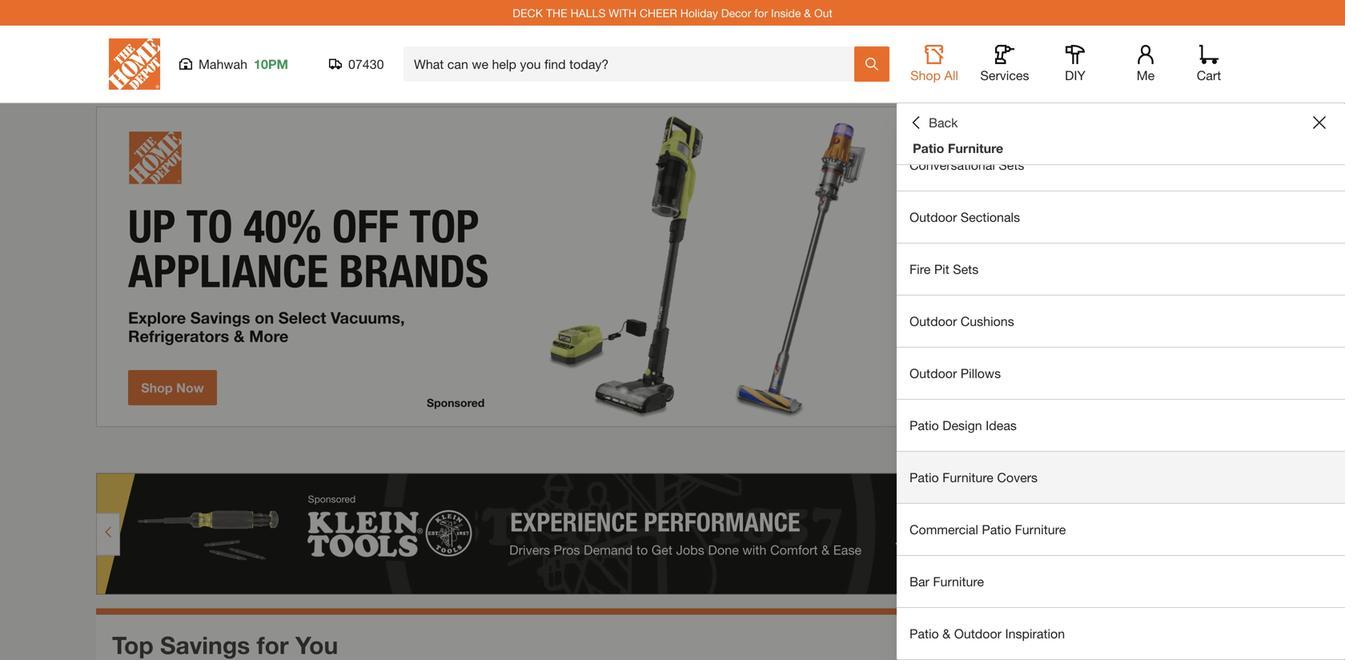 Task type: vqa. For each thing, say whether or not it's contained in the screenshot.
the Sets inside the Fire Pit Sets 'link'
yes



Task type: describe. For each thing, give the bounding box(es) containing it.
fire
[[910, 262, 931, 277]]

diy button
[[1050, 45, 1102, 83]]

back button
[[910, 115, 959, 131]]

services
[[981, 68, 1030, 83]]

0 vertical spatial for
[[755, 6, 768, 19]]

patio chairs link
[[897, 87, 1346, 139]]

07430 button
[[329, 56, 385, 72]]

patio for patio furniture
[[913, 141, 945, 156]]

patio design ideas
[[910, 418, 1017, 433]]

1 horizontal spatial &
[[943, 626, 951, 641]]

diy
[[1066, 68, 1086, 83]]

previous slide image
[[1160, 446, 1173, 459]]

patio furniture
[[913, 141, 1004, 156]]

pit
[[935, 262, 950, 277]]

3
[[1187, 444, 1195, 461]]

cheer
[[640, 6, 678, 19]]

mahwah 10pm
[[199, 56, 288, 72]]

bar furniture link
[[897, 556, 1346, 607]]

commercial patio furniture link
[[897, 504, 1346, 555]]

shop all
[[911, 68, 959, 83]]

shop
[[911, 68, 941, 83]]

conversational
[[910, 157, 996, 173]]

patio inside commercial patio furniture link
[[983, 522, 1012, 537]]

the
[[546, 6, 568, 19]]

inspiration
[[1006, 626, 1066, 641]]

cart
[[1198, 68, 1222, 83]]

halls
[[571, 6, 606, 19]]

savings
[[160, 631, 250, 659]]

sectionals
[[961, 209, 1021, 225]]

patio for patio furniture covers
[[910, 470, 940, 485]]

/
[[1195, 444, 1200, 461]]

0 horizontal spatial for
[[257, 631, 289, 659]]

top savings for you
[[112, 631, 338, 659]]

all
[[945, 68, 959, 83]]

07430
[[348, 56, 384, 72]]

conversational sets link
[[897, 139, 1346, 191]]

deck the halls with cheer holiday decor for inside & out
[[513, 6, 833, 19]]

patio for patio & outdoor inspiration
[[910, 626, 940, 641]]

fire pit sets link
[[897, 244, 1346, 295]]

patio & outdoor inspiration link
[[897, 608, 1346, 659]]

patio furniture covers link
[[897, 452, 1346, 503]]

outdoor for outdoor sectionals
[[910, 209, 958, 225]]

holiday
[[681, 6, 719, 19]]

patio design ideas link
[[897, 400, 1346, 451]]

design
[[943, 418, 983, 433]]

sets inside fire pit sets link
[[954, 262, 979, 277]]

patio furniture covers
[[910, 470, 1038, 485]]

outdoor cushions
[[910, 314, 1015, 329]]

me
[[1137, 68, 1155, 83]]



Task type: locate. For each thing, give the bounding box(es) containing it.
1 vertical spatial &
[[943, 626, 951, 641]]

fire pit sets
[[910, 262, 979, 277]]

patio
[[910, 105, 940, 121], [913, 141, 945, 156], [910, 418, 940, 433], [910, 470, 940, 485], [983, 522, 1012, 537], [910, 626, 940, 641]]

cart link
[[1192, 45, 1227, 83]]

patio for patio chairs
[[910, 105, 940, 121]]

outdoor left pillows
[[910, 366, 958, 381]]

5
[[1200, 444, 1208, 461]]

for left inside
[[755, 6, 768, 19]]

furniture for patio furniture
[[948, 141, 1004, 156]]

pillows
[[961, 366, 1001, 381]]

furniture left covers
[[943, 470, 994, 485]]

top
[[112, 631, 154, 659]]

outdoor for outdoor cushions
[[910, 314, 958, 329]]

patio inside patio chairs link
[[910, 105, 940, 121]]

patio down bar
[[910, 626, 940, 641]]

1 horizontal spatial for
[[755, 6, 768, 19]]

deck
[[513, 6, 543, 19]]

out
[[815, 6, 833, 19]]

back
[[929, 115, 959, 130]]

bar furniture
[[910, 574, 985, 589]]

furniture right bar
[[934, 574, 985, 589]]

& left out
[[805, 6, 812, 19]]

outdoor pillows link
[[897, 348, 1346, 399]]

services button
[[980, 45, 1031, 83]]

feedback link image
[[1324, 271, 1346, 357]]

0 vertical spatial &
[[805, 6, 812, 19]]

decor
[[722, 6, 752, 19]]

cushions
[[961, 314, 1015, 329]]

patio left design on the right of page
[[910, 418, 940, 433]]

patio down back button
[[913, 141, 945, 156]]

chairs
[[943, 105, 980, 121]]

outdoor sectionals
[[910, 209, 1021, 225]]

shop all button
[[909, 45, 961, 83]]

me button
[[1121, 45, 1172, 83]]

outdoor left inspiration
[[955, 626, 1002, 641]]

commercial
[[910, 522, 979, 537]]

0 vertical spatial sets
[[999, 157, 1025, 173]]

patio inside patio design ideas link
[[910, 418, 940, 433]]

next slide image
[[1223, 446, 1235, 459]]

patio up "commercial"
[[910, 470, 940, 485]]

with
[[609, 6, 637, 19]]

furniture down covers
[[1016, 522, 1067, 537]]

sets
[[999, 157, 1025, 173], [954, 262, 979, 277]]

1 horizontal spatial sets
[[999, 157, 1025, 173]]

What can we help you find today? search field
[[414, 47, 854, 81]]

patio right "commercial"
[[983, 522, 1012, 537]]

commercial patio furniture
[[910, 522, 1067, 537]]

furniture up conversational sets
[[948, 141, 1004, 156]]

covers
[[998, 470, 1038, 485]]

sets inside conversational sets link
[[999, 157, 1025, 173]]

mahwah
[[199, 56, 248, 72]]

3 / 5
[[1187, 444, 1208, 461]]

you
[[296, 631, 338, 659]]

furniture for patio furniture covers
[[943, 470, 994, 485]]

for left you at the left of page
[[257, 631, 289, 659]]

furniture for bar furniture
[[934, 574, 985, 589]]

10pm
[[254, 56, 288, 72]]

patio left chairs
[[910, 105, 940, 121]]

patio inside patio furniture covers link
[[910, 470, 940, 485]]

sets right pit
[[954, 262, 979, 277]]

bar
[[910, 574, 930, 589]]

&
[[805, 6, 812, 19], [943, 626, 951, 641]]

drawer close image
[[1314, 116, 1327, 129]]

sets down "patio furniture"
[[999, 157, 1025, 173]]

outdoor sectionals link
[[897, 191, 1346, 243]]

furniture
[[948, 141, 1004, 156], [943, 470, 994, 485], [1016, 522, 1067, 537], [934, 574, 985, 589]]

inside
[[771, 6, 801, 19]]

outdoor down pit
[[910, 314, 958, 329]]

outdoor pillows
[[910, 366, 1001, 381]]

1 vertical spatial sets
[[954, 262, 979, 277]]

patio & outdoor inspiration
[[910, 626, 1066, 641]]

outdoor for outdoor pillows
[[910, 366, 958, 381]]

outdoor cushions link
[[897, 296, 1346, 347]]

patio chairs
[[910, 105, 980, 121]]

conversational sets
[[910, 157, 1025, 173]]

1 vertical spatial for
[[257, 631, 289, 659]]

for
[[755, 6, 768, 19], [257, 631, 289, 659]]

0 horizontal spatial &
[[805, 6, 812, 19]]

deck the halls with cheer holiday decor for inside & out link
[[513, 6, 833, 19]]

patio inside patio & outdoor inspiration link
[[910, 626, 940, 641]]

patio for patio design ideas
[[910, 418, 940, 433]]

& down "bar furniture"
[[943, 626, 951, 641]]

0 horizontal spatial sets
[[954, 262, 979, 277]]

the home depot logo image
[[109, 38, 160, 90]]

outdoor
[[910, 209, 958, 225], [910, 314, 958, 329], [910, 366, 958, 381], [955, 626, 1002, 641]]

outdoor up pit
[[910, 209, 958, 225]]

ideas
[[986, 418, 1017, 433]]



